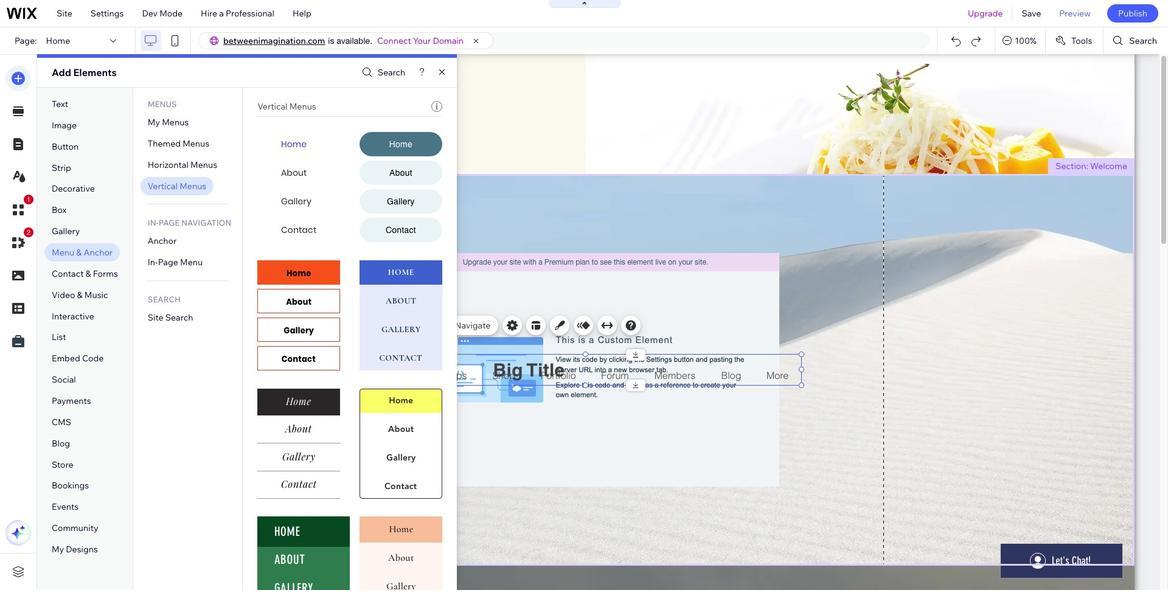 Task type: locate. For each thing, give the bounding box(es) containing it.
search button
[[1105, 27, 1169, 54], [359, 64, 406, 81]]

themed
[[148, 138, 181, 149]]

& left forms at left
[[86, 268, 91, 279]]

elements
[[73, 66, 117, 79]]

2 button
[[5, 228, 33, 256]]

2 vertical spatial &
[[77, 290, 83, 301]]

anchor up in-page menu
[[148, 236, 177, 247]]

2 in- from the top
[[148, 257, 158, 268]]

horizontal down themed
[[148, 159, 189, 170]]

music
[[84, 290, 108, 301]]

hire a professional
[[201, 8, 274, 19]]

vertical
[[258, 101, 288, 112], [148, 181, 178, 192]]

bookings
[[52, 481, 89, 492]]

contact & forms
[[52, 268, 118, 279]]

text
[[52, 99, 68, 110]]

gallery
[[52, 226, 80, 237]]

interactive
[[52, 311, 94, 322]]

anchor up forms at left
[[84, 247, 113, 258]]

0 horizontal spatial site
[[57, 8, 72, 19]]

add
[[52, 66, 71, 79]]

betweenimagination.com
[[223, 35, 325, 46]]

1 horizontal spatial horizontal
[[373, 345, 409, 354]]

1 horizontal spatial vertical
[[258, 101, 288, 112]]

blog
[[52, 438, 70, 449]]

1 in- from the top
[[148, 218, 159, 228]]

in- up in-page menu
[[148, 218, 159, 228]]

settings
[[91, 8, 124, 19]]

image
[[52, 120, 77, 131]]

horizontal
[[148, 159, 189, 170], [373, 345, 409, 354]]

0 vertical spatial vertical
[[258, 101, 288, 112]]

site
[[57, 8, 72, 19], [148, 312, 164, 323]]

in- for in-page menu
[[148, 257, 158, 268]]

section:
[[1056, 161, 1089, 172]]

home
[[46, 35, 70, 46]]

strip
[[52, 162, 71, 173]]

1 horizontal spatial search button
[[1105, 27, 1169, 54]]

page left navigation
[[159, 218, 180, 228]]

code
[[82, 353, 104, 364]]

1 vertical spatial vertical menus
[[148, 181, 207, 192]]

1 vertical spatial vertical
[[148, 181, 178, 192]]

menus
[[148, 99, 177, 109], [290, 101, 316, 112], [162, 117, 189, 128], [183, 138, 210, 149], [191, 159, 217, 170], [180, 181, 207, 192]]

preview button
[[1051, 0, 1101, 27]]

0 vertical spatial vertical menus
[[258, 101, 316, 112]]

2
[[27, 229, 30, 236]]

decorative
[[52, 184, 95, 194]]

tools
[[1072, 35, 1093, 46]]

0 vertical spatial site
[[57, 8, 72, 19]]

vertical menus
[[258, 101, 316, 112], [148, 181, 207, 192]]

in-
[[148, 218, 159, 228], [148, 257, 158, 268]]

menu down "gallery"
[[52, 247, 74, 258]]

menu
[[52, 247, 74, 258], [180, 257, 203, 268], [413, 320, 435, 331], [410, 345, 430, 354]]

my
[[148, 117, 160, 128], [52, 544, 64, 555]]

page down the 'in-page navigation'
[[158, 257, 178, 268]]

save button
[[1013, 0, 1051, 27]]

0 horizontal spatial horizontal
[[148, 159, 189, 170]]

in- down the 'in-page navigation'
[[148, 257, 158, 268]]

&
[[76, 247, 82, 258], [86, 268, 91, 279], [77, 290, 83, 301]]

button
[[52, 141, 79, 152]]

search button down connect
[[359, 64, 406, 81]]

my designs
[[52, 544, 98, 555]]

available.
[[337, 36, 373, 46]]

is available. connect your domain
[[328, 35, 464, 46]]

1 horizontal spatial my
[[148, 117, 160, 128]]

anchor
[[148, 236, 177, 247], [84, 247, 113, 258]]

0 horizontal spatial vertical
[[148, 181, 178, 192]]

page
[[159, 218, 180, 228], [158, 257, 178, 268]]

site up home on the left top
[[57, 8, 72, 19]]

0 vertical spatial horizontal
[[148, 159, 189, 170]]

horizontal menus
[[148, 159, 217, 170]]

1 vertical spatial my
[[52, 544, 64, 555]]

1 vertical spatial site
[[148, 312, 164, 323]]

themed menus
[[148, 138, 210, 149]]

my up themed
[[148, 117, 160, 128]]

0 horizontal spatial vertical menus
[[148, 181, 207, 192]]

dev mode
[[142, 8, 183, 19]]

box
[[52, 205, 67, 216]]

store
[[52, 459, 73, 470]]

manage
[[378, 320, 411, 331]]

1 vertical spatial anchor
[[84, 247, 113, 258]]

site down in-page menu
[[148, 312, 164, 323]]

1 horizontal spatial site
[[148, 312, 164, 323]]

0 vertical spatial search button
[[1105, 27, 1169, 54]]

search button down publish button
[[1105, 27, 1169, 54]]

search down in-page menu
[[165, 312, 193, 323]]

0 vertical spatial in-
[[148, 218, 159, 228]]

1 vertical spatial horizontal
[[373, 345, 409, 354]]

video & music
[[52, 290, 108, 301]]

section: welcome
[[1056, 161, 1128, 172]]

0 vertical spatial page
[[159, 218, 180, 228]]

0 vertical spatial my
[[148, 117, 160, 128]]

& right the video
[[77, 290, 83, 301]]

search
[[1130, 35, 1158, 46], [378, 67, 406, 78], [148, 295, 181, 304], [165, 312, 193, 323]]

0 vertical spatial anchor
[[148, 236, 177, 247]]

0 horizontal spatial my
[[52, 544, 64, 555]]

1 vertical spatial in-
[[148, 257, 158, 268]]

0 vertical spatial &
[[76, 247, 82, 258]]

1 vertical spatial search button
[[359, 64, 406, 81]]

manage menu
[[378, 320, 435, 331]]

100%
[[1016, 35, 1037, 46]]

embed
[[52, 353, 80, 364]]

1 vertical spatial page
[[158, 257, 178, 268]]

1 vertical spatial &
[[86, 268, 91, 279]]

cms
[[52, 417, 71, 428]]

site search
[[148, 312, 193, 323]]

mode
[[160, 8, 183, 19]]

my for my menus
[[148, 117, 160, 128]]

navigation
[[181, 218, 232, 228]]

& up contact & forms
[[76, 247, 82, 258]]

horizontal down manage
[[373, 345, 409, 354]]

100% button
[[996, 27, 1046, 54]]

my left designs in the bottom left of the page
[[52, 544, 64, 555]]

1 horizontal spatial vertical menus
[[258, 101, 316, 112]]



Task type: vqa. For each thing, say whether or not it's contained in the screenshot.
the rightmost Vertical
yes



Task type: describe. For each thing, give the bounding box(es) containing it.
my for my designs
[[52, 544, 64, 555]]

social
[[52, 375, 76, 385]]

preview
[[1060, 8, 1092, 19]]

your
[[413, 35, 431, 46]]

page for navigation
[[159, 218, 180, 228]]

contact
[[52, 268, 84, 279]]

1
[[27, 196, 30, 203]]

welcome
[[1091, 161, 1128, 172]]

& for contact
[[86, 268, 91, 279]]

video
[[52, 290, 75, 301]]

payments
[[52, 396, 91, 407]]

domain
[[433, 35, 464, 46]]

community
[[52, 523, 98, 534]]

professional
[[226, 8, 274, 19]]

list
[[52, 332, 66, 343]]

horizontal for horizontal menus
[[148, 159, 189, 170]]

save
[[1022, 8, 1042, 19]]

menu down the 'in-page navigation'
[[180, 257, 203, 268]]

is
[[328, 36, 334, 46]]

upgrade
[[969, 8, 1004, 19]]

search up site search
[[148, 295, 181, 304]]

& for video
[[77, 290, 83, 301]]

add elements
[[52, 66, 117, 79]]

hire
[[201, 8, 217, 19]]

forms
[[93, 268, 118, 279]]

0 horizontal spatial anchor
[[84, 247, 113, 258]]

in-page navigation
[[148, 218, 232, 228]]

in-page menu
[[148, 257, 203, 268]]

site for site search
[[148, 312, 164, 323]]

menu down manage menu
[[410, 345, 430, 354]]

horizontal menu
[[373, 345, 430, 354]]

publish
[[1119, 8, 1148, 19]]

horizontal for horizontal menu
[[373, 345, 409, 354]]

1 button
[[5, 195, 33, 223]]

embed code
[[52, 353, 104, 364]]

& for menu
[[76, 247, 82, 258]]

publish button
[[1108, 4, 1159, 23]]

connect
[[377, 35, 411, 46]]

menu right manage
[[413, 320, 435, 331]]

help
[[293, 8, 312, 19]]

dev
[[142, 8, 158, 19]]

a
[[219, 8, 224, 19]]

tools button
[[1046, 27, 1104, 54]]

search down publish button
[[1130, 35, 1158, 46]]

in- for in-page navigation
[[148, 218, 159, 228]]

events
[[52, 502, 79, 513]]

navigate
[[455, 320, 491, 331]]

search down connect
[[378, 67, 406, 78]]

designs
[[66, 544, 98, 555]]

menu & anchor
[[52, 247, 113, 258]]

page for menu
[[158, 257, 178, 268]]

site for site
[[57, 8, 72, 19]]

1 horizontal spatial anchor
[[148, 236, 177, 247]]

my menus
[[148, 117, 189, 128]]

0 horizontal spatial search button
[[359, 64, 406, 81]]



